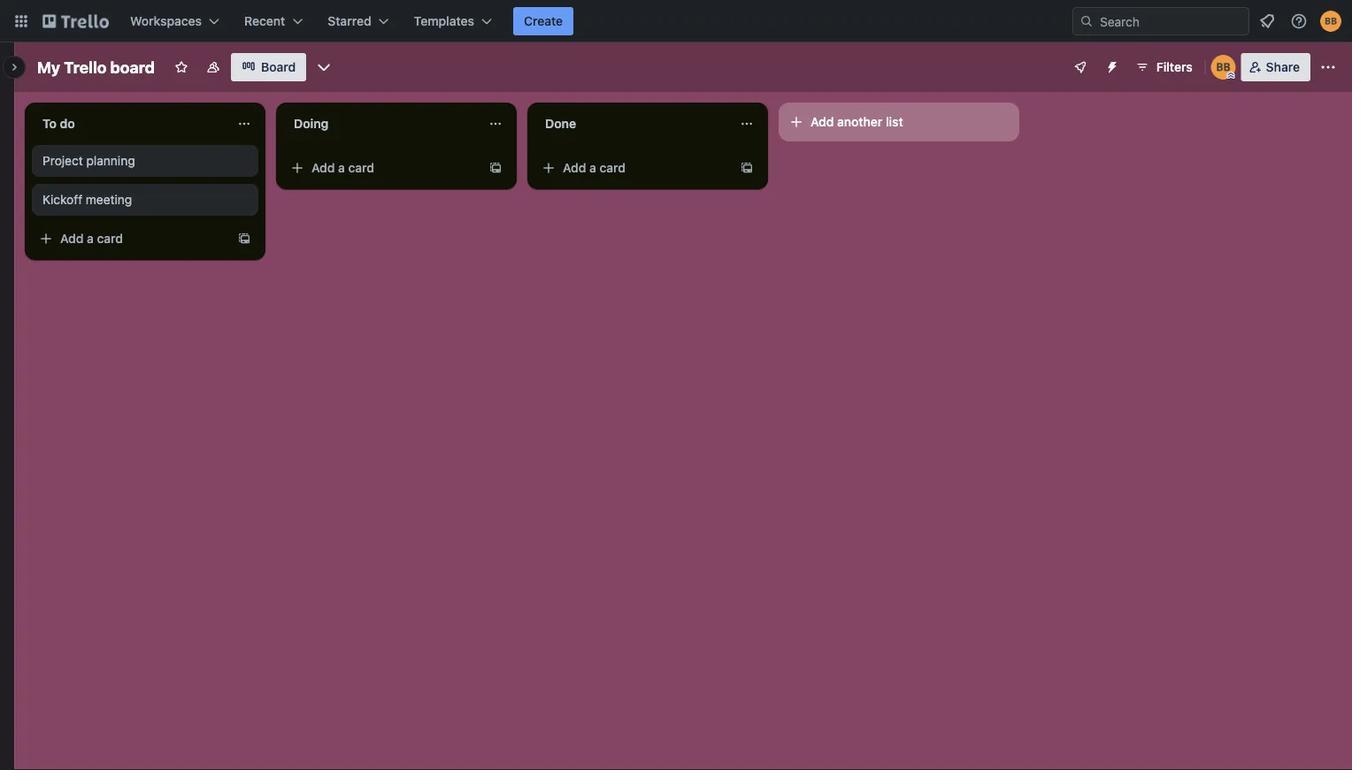 Task type: locate. For each thing, give the bounding box(es) containing it.
card down done text field
[[600, 161, 626, 175]]

add a card button down kickoff meeting "link"
[[32, 225, 230, 253]]

add another list
[[811, 115, 903, 129]]

search image
[[1080, 14, 1094, 28]]

add down "doing"
[[312, 161, 335, 175]]

planning
[[86, 154, 135, 168]]

kickoff meeting link
[[42, 191, 248, 209]]

0 horizontal spatial card
[[97, 231, 123, 246]]

add a card for doing
[[312, 161, 374, 175]]

add for done
[[563, 161, 586, 175]]

doing
[[294, 116, 329, 131]]

add a card down "doing"
[[312, 161, 374, 175]]

add
[[811, 115, 834, 129], [312, 161, 335, 175], [563, 161, 586, 175], [60, 231, 84, 246]]

card down meeting
[[97, 231, 123, 246]]

create from template… image for done
[[740, 161, 754, 175]]

bob builder (bobbuilder40) image
[[1320, 11, 1342, 32], [1211, 55, 1236, 80]]

add a card
[[312, 161, 374, 175], [563, 161, 626, 175], [60, 231, 123, 246]]

0 horizontal spatial bob builder (bobbuilder40) image
[[1211, 55, 1236, 80]]

add another list button
[[779, 103, 1019, 142]]

starred
[[328, 14, 371, 28]]

0 horizontal spatial add a card button
[[32, 225, 230, 253]]

a
[[338, 161, 345, 175], [589, 161, 596, 175], [87, 231, 94, 246]]

filters
[[1156, 60, 1193, 74]]

1 horizontal spatial create from template… image
[[489, 161, 503, 175]]

create from template… image
[[489, 161, 503, 175], [740, 161, 754, 175], [237, 232, 251, 246]]

back to home image
[[42, 7, 109, 35]]

list
[[886, 115, 903, 129]]

add a card button for doing
[[283, 154, 481, 182]]

a for to do
[[87, 231, 94, 246]]

add a card button down doing text field
[[283, 154, 481, 182]]

kickoff meeting
[[42, 192, 132, 207]]

card down doing text field
[[348, 161, 374, 175]]

card for to do
[[97, 231, 123, 246]]

2 horizontal spatial add a card button
[[535, 154, 733, 182]]

workspaces
[[130, 14, 202, 28]]

kickoff
[[42, 192, 82, 207]]

Board name text field
[[28, 53, 164, 81]]

2 horizontal spatial add a card
[[563, 161, 626, 175]]

add down kickoff
[[60, 231, 84, 246]]

automation image
[[1098, 53, 1123, 78]]

trello
[[64, 58, 107, 77]]

0 notifications image
[[1257, 11, 1278, 32]]

meeting
[[86, 192, 132, 207]]

1 horizontal spatial add a card button
[[283, 154, 481, 182]]

add a card button down done text field
[[535, 154, 733, 182]]

another
[[837, 115, 883, 129]]

add a card button
[[283, 154, 481, 182], [535, 154, 733, 182], [32, 225, 230, 253]]

a for done
[[589, 161, 596, 175]]

1 horizontal spatial add a card
[[312, 161, 374, 175]]

0 horizontal spatial a
[[87, 231, 94, 246]]

0 vertical spatial bob builder (bobbuilder40) image
[[1320, 11, 1342, 32]]

2 horizontal spatial create from template… image
[[740, 161, 754, 175]]

my
[[37, 58, 60, 77]]

add left another
[[811, 115, 834, 129]]

bob builder (bobbuilder40) image right the filters
[[1211, 55, 1236, 80]]

1 horizontal spatial bob builder (bobbuilder40) image
[[1320, 11, 1342, 32]]

create
[[524, 14, 563, 28]]

2 horizontal spatial a
[[589, 161, 596, 175]]

card
[[348, 161, 374, 175], [600, 161, 626, 175], [97, 231, 123, 246]]

bob builder (bobbuilder40) image right open information menu image
[[1320, 11, 1342, 32]]

a down done text field
[[589, 161, 596, 175]]

add a card down the done
[[563, 161, 626, 175]]

1 vertical spatial bob builder (bobbuilder40) image
[[1211, 55, 1236, 80]]

1 horizontal spatial a
[[338, 161, 345, 175]]

Done text field
[[535, 110, 729, 138]]

a down kickoff meeting
[[87, 231, 94, 246]]

add down the done
[[563, 161, 586, 175]]

open information menu image
[[1290, 12, 1308, 30]]

share button
[[1241, 53, 1311, 81]]

0 horizontal spatial create from template… image
[[237, 232, 251, 246]]

board
[[261, 60, 296, 74]]

workspaces button
[[119, 7, 230, 35]]

To do text field
[[32, 110, 227, 138]]

0 horizontal spatial add a card
[[60, 231, 123, 246]]

1 horizontal spatial card
[[348, 161, 374, 175]]

a down doing text field
[[338, 161, 345, 175]]

workspace visible image
[[206, 60, 220, 74]]

add a card down kickoff meeting
[[60, 231, 123, 246]]

Search field
[[1094, 8, 1249, 35]]

2 horizontal spatial card
[[600, 161, 626, 175]]

create button
[[513, 7, 574, 35]]

add for doing
[[312, 161, 335, 175]]



Task type: describe. For each thing, give the bounding box(es) containing it.
this member is an admin of this board. image
[[1227, 72, 1235, 80]]

card for doing
[[348, 161, 374, 175]]

card for done
[[600, 161, 626, 175]]

do
[[60, 116, 75, 131]]

share
[[1266, 60, 1300, 74]]

star or unstar board image
[[174, 60, 188, 74]]

a for doing
[[338, 161, 345, 175]]

project planning
[[42, 154, 135, 168]]

templates button
[[403, 7, 503, 35]]

add a card for to do
[[60, 231, 123, 246]]

power ups image
[[1073, 60, 1087, 74]]

done
[[545, 116, 576, 131]]

recent button
[[234, 7, 314, 35]]

add a card button for to do
[[32, 225, 230, 253]]

recent
[[244, 14, 285, 28]]

templates
[[414, 14, 474, 28]]

project planning link
[[42, 152, 248, 170]]

board link
[[231, 53, 306, 81]]

project
[[42, 154, 83, 168]]

create from template… image for doing
[[489, 161, 503, 175]]

my trello board
[[37, 58, 155, 77]]

add a card button for done
[[535, 154, 733, 182]]

to do
[[42, 116, 75, 131]]

starred button
[[317, 7, 400, 35]]

create from template… image for to do
[[237, 232, 251, 246]]

filters button
[[1130, 53, 1198, 81]]

primary element
[[0, 0, 1352, 42]]

add for to do
[[60, 231, 84, 246]]

add a card for done
[[563, 161, 626, 175]]

customize views image
[[315, 58, 333, 76]]

show menu image
[[1319, 58, 1337, 76]]

to
[[42, 116, 57, 131]]

Doing text field
[[283, 110, 478, 138]]

board
[[110, 58, 155, 77]]



Task type: vqa. For each thing, say whether or not it's contained in the screenshot.
Jeremy Miller (jeremymiller198) 'IMAGE'
no



